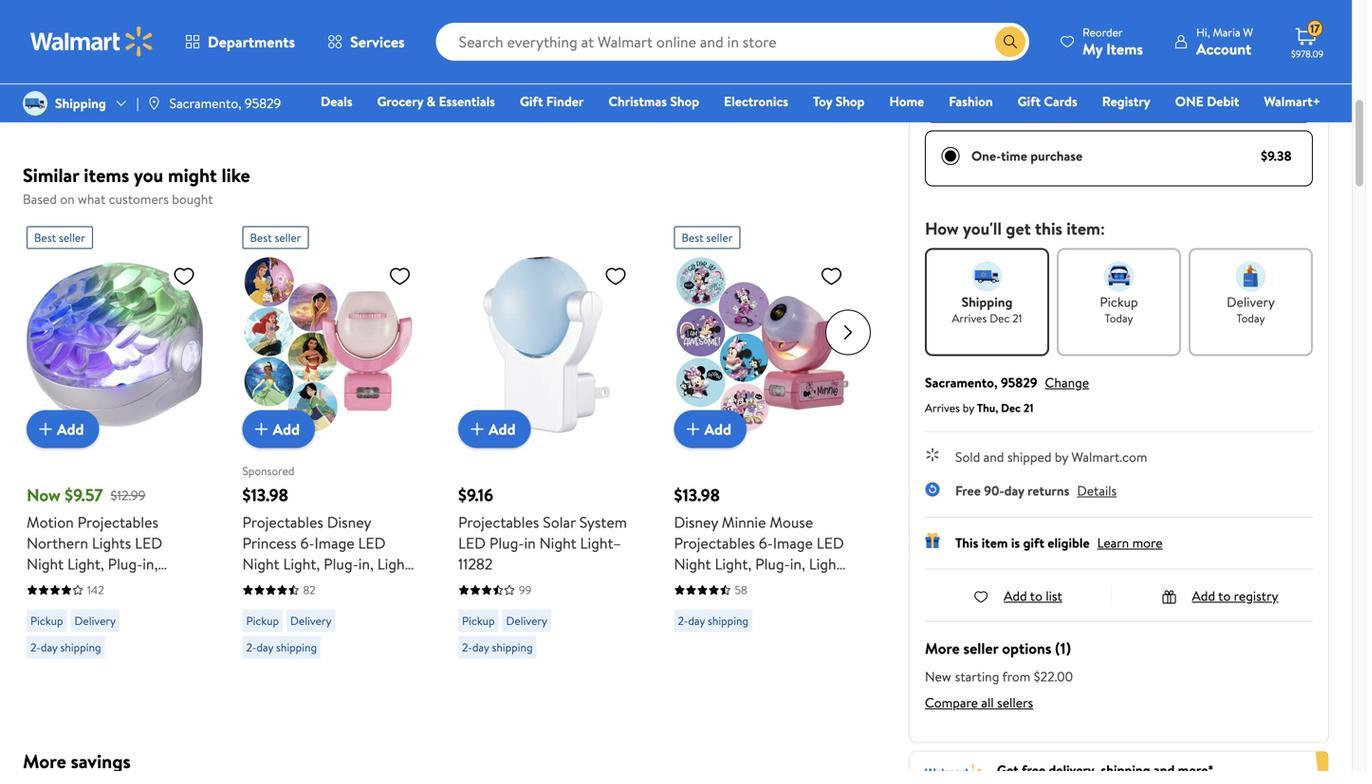 Task type: locate. For each thing, give the bounding box(es) containing it.
christmas shop link
[[600, 91, 708, 112]]

delivery today
[[1228, 293, 1276, 327]]

on
[[1063, 16, 1080, 37], [60, 190, 75, 208]]

2 best seller from the left
[[250, 230, 301, 246]]

0 horizontal spatial 6-
[[300, 533, 315, 554]]

in, for disney
[[790, 554, 806, 575]]

by right shipped
[[1056, 448, 1069, 467]]

sensing, left 58 at bottom
[[674, 575, 729, 596]]

0 vertical spatial arrives
[[953, 310, 988, 327]]

1 add button from the left
[[27, 411, 99, 449]]

1 horizontal spatial best
[[250, 230, 272, 246]]

0 horizontal spatial 95829
[[245, 94, 281, 112]]

how down never
[[1022, 63, 1048, 82]]

add button for disney minnie mouse projectables 6-image led night light, plug-in, light sensing, 57958
[[674, 411, 747, 449]]

princess
[[243, 533, 297, 554]]

reorder
[[1083, 24, 1124, 40]]

0 horizontal spatial add to cart image
[[250, 418, 273, 441]]

shipping inside shipping arrives dec 21
[[962, 293, 1013, 311]]

grocery
[[377, 92, 424, 111]]

1 light from the left
[[378, 554, 411, 575]]

pickup
[[1101, 293, 1139, 311], [30, 613, 63, 629], [246, 613, 279, 629], [462, 613, 495, 629]]

3 product group from the left
[[459, 219, 635, 697]]

1 vertical spatial how
[[926, 217, 959, 241]]

0 vertical spatial dec
[[990, 310, 1010, 327]]

disney up 11738
[[327, 512, 371, 533]]

led for $13.98
[[358, 533, 386, 554]]

sensing, inside sponsored $13.98 projectables disney princess 6-image led night light, plug-in, light sensing, 11738
[[243, 575, 297, 596]]

this
[[1036, 217, 1063, 241]]

1 horizontal spatial sensing,
[[674, 575, 729, 596]]

82
[[303, 582, 316, 599]]

0 horizontal spatial 21
[[1013, 310, 1023, 327]]

shop right "christmas"
[[671, 92, 700, 111]]

58
[[735, 582, 748, 599]]

in,
[[143, 554, 158, 575], [359, 554, 374, 575], [790, 554, 806, 575]]

gift for gift cards
[[1018, 92, 1041, 111]]

2 image from the left
[[773, 533, 813, 554]]

1 in, from the left
[[143, 554, 158, 575]]

this
[[956, 534, 979, 552]]

gift left finder
[[520, 92, 543, 111]]

image
[[315, 533, 355, 554], [773, 533, 813, 554]]

today inside the delivery today
[[1237, 310, 1266, 327]]

sold and shipped by walmart.com
[[956, 448, 1148, 467]]

disney inside the $13.98 disney minnie mouse projectables 6-image led night light, plug-in, light sensing, 57958
[[674, 512, 719, 533]]

1 vertical spatial on
[[60, 190, 75, 208]]

95829
[[245, 94, 281, 112], [1001, 374, 1038, 392]]

night inside sponsored $13.98 projectables disney princess 6-image led night light, plug-in, light sensing, 11738
[[243, 554, 280, 575]]

sensing, inside the $13.98 disney minnie mouse projectables 6-image led night light, plug-in, light sensing, 57958
[[674, 575, 729, 596]]

night inside $9.16 projectables solar system led plug-in night light– 11282
[[540, 533, 577, 554]]

21 up sacramento, 95829 change arrives by thu, dec 21
[[1013, 310, 1023, 327]]

sacramento,
[[170, 94, 242, 112], [926, 374, 998, 392]]

light, for disney
[[715, 554, 752, 575]]

next slide for similar items you might like list image
[[826, 310, 871, 356]]

1 best seller from the left
[[34, 230, 85, 246]]

1 vertical spatial 95829
[[1001, 374, 1038, 392]]

1 vertical spatial time
[[1002, 147, 1028, 165]]

light, for $13.98
[[283, 554, 320, 575]]

light, up 142
[[67, 554, 104, 575]]

2 sensing, from the left
[[674, 575, 729, 596]]

shop right toy
[[836, 92, 865, 111]]

0 horizontal spatial shipping
[[55, 94, 106, 112]]

1 horizontal spatial shop
[[836, 92, 865, 111]]

projectables disney princess 6-image led night light, plug-in, light sensing, 11738 image
[[243, 257, 419, 433]]

$978.09
[[1292, 47, 1324, 60]]

1 sensing, from the left
[[243, 575, 297, 596]]

4 led from the left
[[817, 533, 845, 554]]

1 product group from the left
[[27, 219, 203, 697]]

sacramento, inside sacramento, 95829 change arrives by thu, dec 21
[[926, 374, 998, 392]]

intent image for pickup image
[[1104, 262, 1135, 292]]

 image
[[23, 91, 47, 116]]

projectables solar system led plug-in night light– 11282 image
[[459, 257, 635, 433]]

2 best from the left
[[250, 230, 272, 246]]

shipping down 58 at bottom
[[708, 613, 749, 629]]

$13.98 inside the $13.98 disney minnie mouse projectables 6-image led night light, plug-in, light sensing, 57958
[[674, 484, 720, 507]]

0 horizontal spatial on
[[60, 190, 75, 208]]

light, inside now $9.57 $12.99 motion projectables northern lights led night light, plug-in, aurora borealis, galaxy, 30404
[[67, 554, 104, 575]]

1 light, from the left
[[67, 554, 104, 575]]

0 vertical spatial on
[[1063, 16, 1080, 37]]

4 add button from the left
[[674, 411, 747, 449]]

1 led from the left
[[135, 533, 162, 554]]

time up subscription.
[[1161, 16, 1191, 37]]

0 horizontal spatial by
[[963, 400, 975, 416]]

2-day shipping
[[678, 613, 749, 629], [30, 640, 101, 656], [246, 640, 317, 656], [462, 640, 533, 656]]

image right the minnie
[[773, 533, 813, 554]]

best seller
[[34, 230, 85, 246], [250, 230, 301, 246], [682, 230, 733, 246]]

plug- inside now $9.57 $12.99 motion projectables northern lights led night light, plug-in, aurora borealis, galaxy, 30404
[[108, 554, 143, 575]]

2-day shipping down 82
[[246, 640, 317, 656]]

0 horizontal spatial sacramento,
[[170, 94, 242, 112]]

led inside now $9.57 $12.99 motion projectables northern lights led night light, plug-in, aurora borealis, galaxy, 30404
[[135, 533, 162, 554]]

disney left the minnie
[[674, 512, 719, 533]]

1 horizontal spatial in,
[[359, 554, 374, 575]]

never
[[1022, 38, 1057, 56]]

light, inside sponsored $13.98 projectables disney princess 6-image led night light, plug-in, light sensing, 11738
[[283, 554, 320, 575]]

it right get
[[1050, 16, 1060, 37]]

2-day shipping down 30404
[[30, 640, 101, 656]]

3 light, from the left
[[715, 554, 752, 575]]

1 horizontal spatial best seller
[[250, 230, 301, 246]]

3 in, from the left
[[790, 554, 806, 575]]

on inside get it on time, every time never run out with a subscription. how it works
[[1063, 16, 1080, 37]]

hi,
[[1197, 24, 1211, 40]]

northern
[[27, 533, 88, 554]]

disney inside sponsored $13.98 projectables disney princess 6-image led night light, plug-in, light sensing, 11738
[[327, 512, 371, 533]]

 image
[[147, 96, 162, 111]]

today down intent image for pickup
[[1105, 310, 1134, 327]]

dec down intent image for shipping
[[990, 310, 1010, 327]]

0 horizontal spatial to
[[1031, 587, 1043, 606]]

arrives down intent image for shipping
[[953, 310, 988, 327]]

1 horizontal spatial gift
[[1018, 92, 1041, 111]]

6- for disney
[[759, 533, 773, 554]]

delivery down 99
[[506, 613, 548, 629]]

$13.98
[[243, 484, 289, 507], [674, 484, 720, 507]]

6- right princess at the bottom
[[300, 533, 315, 554]]

2 to from the left
[[1219, 587, 1232, 606]]

95829 down 'departments'
[[245, 94, 281, 112]]

walmart+
[[1265, 92, 1321, 111]]

sacramento, for sacramento, 95829 change arrives by thu, dec 21
[[926, 374, 998, 392]]

grocery & essentials
[[377, 92, 495, 111]]

add for $13.98 add "button"
[[273, 419, 300, 440]]

change
[[1046, 374, 1090, 392]]

1 horizontal spatial to
[[1219, 587, 1232, 606]]

add to favorites list, disney minnie mouse projectables 6-image led night light, plug-in, light sensing, 57958 image
[[821, 264, 843, 288]]

night for $13.98
[[243, 554, 280, 575]]

light, inside the $13.98 disney minnie mouse projectables 6-image led night light, plug-in, light sensing, 57958
[[715, 554, 752, 575]]

subscription.
[[1142, 38, 1215, 56]]

1 horizontal spatial on
[[1063, 16, 1080, 37]]

arrives left thu,
[[926, 400, 961, 416]]

0 vertical spatial by
[[963, 400, 975, 416]]

night inside the $13.98 disney minnie mouse projectables 6-image led night light, plug-in, light sensing, 57958
[[674, 554, 712, 575]]

thu,
[[978, 400, 999, 416]]

image up 11738
[[315, 533, 355, 554]]

sponsored $13.98 projectables disney princess 6-image led night light, plug-in, light sensing, 11738
[[243, 463, 411, 596]]

in, right 11738
[[359, 554, 374, 575]]

light
[[378, 554, 411, 575], [809, 554, 843, 575]]

this item is gift eligible learn more
[[956, 534, 1163, 552]]

1 horizontal spatial today
[[1237, 310, 1266, 327]]

departments
[[208, 31, 295, 52]]

Search search field
[[436, 23, 1030, 61]]

2 horizontal spatial best
[[682, 230, 704, 246]]

0 horizontal spatial best
[[34, 230, 56, 246]]

finder
[[547, 92, 584, 111]]

led for $9.57
[[135, 533, 162, 554]]

1 image from the left
[[315, 533, 355, 554]]

21 inside shipping arrives dec 21
[[1013, 310, 1023, 327]]

light inside the $13.98 disney minnie mouse projectables 6-image led night light, plug-in, light sensing, 57958
[[809, 554, 843, 575]]

best for disney minnie mouse projectables 6-image led night light, plug-in, light sensing, 57958
[[682, 230, 704, 246]]

1 horizontal spatial 95829
[[1001, 374, 1038, 392]]

product group
[[27, 219, 203, 697], [243, 219, 419, 697], [459, 219, 635, 697], [674, 219, 851, 697]]

1 horizontal spatial 6-
[[759, 533, 773, 554]]

add to list button
[[974, 587, 1063, 606]]

in, inside sponsored $13.98 projectables disney princess 6-image led night light, plug-in, light sensing, 11738
[[359, 554, 374, 575]]

0 horizontal spatial how
[[926, 217, 959, 241]]

dec right thu,
[[1002, 400, 1021, 416]]

to left "list"
[[1031, 587, 1043, 606]]

1 vertical spatial by
[[1056, 448, 1069, 467]]

light–
[[581, 533, 622, 554]]

light down the mouse
[[809, 554, 843, 575]]

shipping down intent image for shipping
[[962, 293, 1013, 311]]

1 gift from the left
[[520, 92, 543, 111]]

image inside the $13.98 disney minnie mouse projectables 6-image led night light, plug-in, light sensing, 57958
[[773, 533, 813, 554]]

it
[[1050, 16, 1060, 37], [1052, 63, 1060, 82]]

1 horizontal spatial 21
[[1024, 400, 1034, 416]]

to left registry
[[1219, 587, 1232, 606]]

add to cart image
[[34, 418, 57, 441]]

shipping left |
[[55, 94, 106, 112]]

sacramento, right |
[[170, 94, 242, 112]]

walmart.com
[[1072, 448, 1148, 467]]

0 vertical spatial shipping
[[55, 94, 106, 112]]

night left 11738
[[243, 554, 280, 575]]

light, up 58 at bottom
[[715, 554, 752, 575]]

compare
[[926, 694, 979, 712]]

0 horizontal spatial in,
[[143, 554, 158, 575]]

1 vertical spatial arrives
[[926, 400, 961, 416]]

today down intent image for delivery
[[1237, 310, 1266, 327]]

add to favorites list, motion projectables northern lights led night light, plug-in, aurora borealis, galaxy, 30404 image
[[173, 264, 196, 288]]

shop for toy shop
[[836, 92, 865, 111]]

bought
[[172, 190, 213, 208]]

0 horizontal spatial gift
[[520, 92, 543, 111]]

disney minnie mouse projectables 6-image led night light, plug-in, light sensing, 57958 image
[[674, 257, 851, 433]]

1 horizontal spatial shipping
[[962, 293, 1013, 311]]

3 led from the left
[[459, 533, 486, 554]]

delivery down intent image for delivery
[[1228, 293, 1276, 311]]

projectables up 58 at bottom
[[674, 533, 756, 554]]

light right 11738
[[378, 554, 411, 575]]

add to cart image for $13.98
[[682, 418, 705, 441]]

it left works
[[1052, 63, 1060, 82]]

2 led from the left
[[358, 533, 386, 554]]

by inside sacramento, 95829 change arrives by thu, dec 21
[[963, 400, 975, 416]]

night for disney
[[674, 554, 712, 575]]

one-
[[972, 147, 1002, 165]]

6- inside sponsored $13.98 projectables disney princess 6-image led night light, plug-in, light sensing, 11738
[[300, 533, 315, 554]]

how
[[1022, 63, 1048, 82], [926, 217, 959, 241]]

1 disney from the left
[[327, 512, 371, 533]]

pickup down 11282
[[462, 613, 495, 629]]

best
[[34, 230, 56, 246], [250, 230, 272, 246], [682, 230, 704, 246]]

home link
[[881, 91, 933, 112]]

in, for $9.57
[[143, 554, 158, 575]]

sensing, left 82
[[243, 575, 297, 596]]

6- up 57958
[[759, 533, 773, 554]]

add for motion projectables northern lights led night light, plug-in, aurora borealis, galaxy, 30404 add "button"
[[57, 419, 84, 440]]

on left what
[[60, 190, 75, 208]]

projectables down $9.16
[[459, 512, 540, 533]]

17
[[1311, 21, 1321, 37]]

2-
[[678, 613, 689, 629], [30, 640, 41, 656], [246, 640, 257, 656], [462, 640, 473, 656]]

1 vertical spatial 21
[[1024, 400, 1034, 416]]

2 horizontal spatial light,
[[715, 554, 752, 575]]

(1)
[[1056, 638, 1072, 659]]

shipping for shipping arrives dec 21
[[962, 293, 1013, 311]]

0 horizontal spatial light,
[[67, 554, 104, 575]]

hi, maria w account
[[1197, 24, 1254, 59]]

in, right lights
[[143, 554, 158, 575]]

3 add to cart image from the left
[[682, 418, 705, 441]]

time left purchase
[[1002, 147, 1028, 165]]

plug- inside sponsored $13.98 projectables disney princess 6-image led night light, plug-in, light sensing, 11738
[[324, 554, 359, 575]]

1 horizontal spatial light,
[[283, 554, 320, 575]]

3 best seller from the left
[[682, 230, 733, 246]]

$9.16
[[459, 484, 494, 507]]

arrives inside shipping arrives dec 21
[[953, 310, 988, 327]]

0 horizontal spatial shop
[[671, 92, 700, 111]]

compare all sellers button
[[926, 694, 1034, 712]]

0 horizontal spatial disney
[[327, 512, 371, 533]]

$9.16 projectables solar system led plug-in night light– 11282
[[459, 484, 627, 575]]

2 gift from the left
[[1018, 92, 1041, 111]]

led inside sponsored $13.98 projectables disney princess 6-image led night light, plug-in, light sensing, 11738
[[358, 533, 386, 554]]

in, inside the $13.98 disney minnie mouse projectables 6-image led night light, plug-in, light sensing, 57958
[[790, 554, 806, 575]]

0 vertical spatial how
[[1022, 63, 1048, 82]]

get
[[1022, 16, 1046, 37]]

sacramento, up thu,
[[926, 374, 998, 392]]

motion projectables northern lights led night light, plug-in, aurora borealis, galaxy, 30404 image
[[27, 257, 203, 433]]

next image image
[[78, 103, 94, 118]]

2 $13.98 from the left
[[674, 484, 720, 507]]

1 6- from the left
[[300, 533, 315, 554]]

time
[[1161, 16, 1191, 37], [1002, 147, 1028, 165]]

walmart image
[[30, 27, 154, 57]]

0 horizontal spatial image
[[315, 533, 355, 554]]

1 add to cart image from the left
[[250, 418, 273, 441]]

in, inside now $9.57 $12.99 motion projectables northern lights led night light, plug-in, aurora borealis, galaxy, 30404
[[143, 554, 158, 575]]

1 shop from the left
[[671, 92, 700, 111]]

projectables
[[78, 512, 159, 533], [243, 512, 324, 533], [459, 512, 540, 533], [674, 533, 756, 554]]

how left you'll
[[926, 217, 959, 241]]

led inside the $13.98 disney minnie mouse projectables 6-image led night light, plug-in, light sensing, 57958
[[817, 533, 845, 554]]

seller for disney minnie mouse projectables 6-image led night light, plug-in, light sensing, 57958
[[707, 230, 733, 246]]

2 disney from the left
[[674, 512, 719, 533]]

on up run
[[1063, 16, 1080, 37]]

4 product group from the left
[[674, 219, 851, 697]]

purchase
[[1031, 147, 1083, 165]]

projectables down sponsored
[[243, 512, 324, 533]]

more
[[926, 638, 960, 659]]

light, up 82
[[283, 554, 320, 575]]

my
[[1083, 38, 1103, 59]]

best for motion projectables northern lights led night light, plug-in, aurora borealis, galaxy, 30404
[[34, 230, 56, 246]]

142
[[87, 582, 104, 599]]

2 today from the left
[[1237, 310, 1266, 327]]

1 vertical spatial shipping
[[962, 293, 1013, 311]]

2 light from the left
[[809, 554, 843, 575]]

add to cart image for sponsored
[[250, 418, 273, 441]]

night right "in"
[[540, 533, 577, 554]]

deals link
[[312, 91, 361, 112]]

to for registry
[[1219, 587, 1232, 606]]

shop for christmas shop
[[671, 92, 700, 111]]

0 vertical spatial sacramento,
[[170, 94, 242, 112]]

0 horizontal spatial best seller
[[34, 230, 85, 246]]

product group containing $9.16
[[459, 219, 635, 697]]

lights
[[92, 533, 131, 554]]

fashion
[[949, 92, 994, 111]]

95829 for sacramento, 95829 change arrives by thu, dec 21
[[1001, 374, 1038, 392]]

gift left "cards"
[[1018, 92, 1041, 111]]

6-
[[300, 533, 315, 554], [759, 533, 773, 554]]

add to cart image
[[250, 418, 273, 441], [466, 418, 489, 441], [682, 418, 705, 441]]

0 vertical spatial 21
[[1013, 310, 1023, 327]]

None radio
[[942, 147, 961, 166]]

out
[[1083, 38, 1102, 56]]

1 horizontal spatial image
[[773, 533, 813, 554]]

1 horizontal spatial by
[[1056, 448, 1069, 467]]

by left thu,
[[963, 400, 975, 416]]

plug- for $13.98
[[324, 554, 359, 575]]

0 vertical spatial 95829
[[245, 94, 281, 112]]

sensing,
[[243, 575, 297, 596], [674, 575, 729, 596]]

1 vertical spatial sacramento,
[[926, 374, 998, 392]]

night inside now $9.57 $12.99 motion projectables northern lights led night light, plug-in, aurora borealis, galaxy, 30404
[[27, 554, 64, 575]]

projectables inside $9.16 projectables solar system led plug-in night light– 11282
[[459, 512, 540, 533]]

today for delivery
[[1237, 310, 1266, 327]]

seller for motion projectables northern lights led night light, plug-in, aurora borealis, galaxy, 30404
[[59, 230, 85, 246]]

0 horizontal spatial today
[[1105, 310, 1134, 327]]

0 horizontal spatial $13.98
[[243, 484, 289, 507]]

plug- inside the $13.98 disney minnie mouse projectables 6-image led night light, plug-in, light sensing, 57958
[[756, 554, 790, 575]]

1 to from the left
[[1031, 587, 1043, 606]]

image for disney
[[773, 533, 813, 554]]

95829 inside sacramento, 95829 change arrives by thu, dec 21
[[1001, 374, 1038, 392]]

1 horizontal spatial $13.98
[[674, 484, 720, 507]]

95829 left change "button"
[[1001, 374, 1038, 392]]

6- inside the $13.98 disney minnie mouse projectables 6-image led night light, plug-in, light sensing, 57958
[[759, 533, 773, 554]]

starting
[[956, 668, 1000, 686]]

light inside sponsored $13.98 projectables disney princess 6-image led night light, plug-in, light sensing, 11738
[[378, 554, 411, 575]]

add
[[57, 419, 84, 440], [273, 419, 300, 440], [489, 419, 516, 440], [705, 419, 732, 440], [1004, 587, 1028, 606], [1193, 587, 1216, 606]]

light for disney
[[809, 554, 843, 575]]

2 shop from the left
[[836, 92, 865, 111]]

details
[[1078, 482, 1118, 500]]

2 add to cart image from the left
[[466, 418, 489, 441]]

shipping
[[708, 613, 749, 629], [60, 640, 101, 656], [276, 640, 317, 656], [492, 640, 533, 656]]

0 horizontal spatial sensing,
[[243, 575, 297, 596]]

0 horizontal spatial light
[[378, 554, 411, 575]]

projectables inside sponsored $13.98 projectables disney princess 6-image led night light, plug-in, light sensing, 11738
[[243, 512, 324, 533]]

add button for $13.98
[[243, 411, 315, 449]]

3 best from the left
[[682, 230, 704, 246]]

1 best from the left
[[34, 230, 56, 246]]

0 vertical spatial time
[[1161, 16, 1191, 37]]

returns
[[1028, 482, 1070, 500]]

Walmart Site-Wide search field
[[436, 23, 1030, 61]]

reorder my items
[[1083, 24, 1144, 59]]

2 light, from the left
[[283, 554, 320, 575]]

today inside pickup today
[[1105, 310, 1134, 327]]

1 horizontal spatial how
[[1022, 63, 1048, 82]]

2 add button from the left
[[243, 411, 315, 449]]

pickup today
[[1101, 293, 1139, 327]]

1 horizontal spatial time
[[1161, 16, 1191, 37]]

1 horizontal spatial disney
[[674, 512, 719, 533]]

gifting made easy image
[[926, 533, 941, 549]]

delivery down 142
[[75, 613, 116, 629]]

21 right thu,
[[1024, 400, 1034, 416]]

2 in, from the left
[[359, 554, 374, 575]]

2 6- from the left
[[759, 533, 773, 554]]

solar
[[543, 512, 576, 533]]

1 horizontal spatial sacramento,
[[926, 374, 998, 392]]

1 $13.98 from the left
[[243, 484, 289, 507]]

projectables down $12.99
[[78, 512, 159, 533]]

add to favorites list, projectables disney princess 6-image led night light, plug-in, light sensing, 11738 image
[[389, 264, 412, 288]]

2 horizontal spatial best seller
[[682, 230, 733, 246]]

time,
[[1084, 16, 1118, 37]]

image inside sponsored $13.98 projectables disney princess 6-image led night light, plug-in, light sensing, 11738
[[315, 533, 355, 554]]

1 horizontal spatial add to cart image
[[466, 418, 489, 441]]

night up 30404
[[27, 554, 64, 575]]

sensing, for $13.98
[[243, 575, 297, 596]]

2 horizontal spatial in,
[[790, 554, 806, 575]]

1 today from the left
[[1105, 310, 1134, 327]]

system
[[580, 512, 627, 533]]

night left 57958
[[674, 554, 712, 575]]

1 vertical spatial dec
[[1002, 400, 1021, 416]]

from
[[1003, 668, 1031, 686]]

1 horizontal spatial light
[[809, 554, 843, 575]]

in, down the mouse
[[790, 554, 806, 575]]

2 horizontal spatial add to cart image
[[682, 418, 705, 441]]

options
[[1003, 638, 1052, 659]]



Task type: vqa. For each thing, say whether or not it's contained in the screenshot.
second VITAMIN from left
no



Task type: describe. For each thing, give the bounding box(es) containing it.
walmart plus image
[[926, 761, 983, 772]]

with
[[1105, 38, 1130, 56]]

all
[[982, 694, 995, 712]]

services
[[350, 31, 405, 52]]

|
[[137, 94, 139, 112]]

pickup down aurora
[[30, 613, 63, 629]]

free 90-day returns details
[[956, 482, 1118, 500]]

11282
[[459, 554, 493, 575]]

gift
[[1024, 534, 1045, 552]]

night for $9.57
[[27, 554, 64, 575]]

6- for $13.98
[[300, 533, 315, 554]]

$13.98 inside sponsored $13.98 projectables disney princess 6-image led night light, plug-in, light sensing, 11738
[[243, 484, 289, 507]]

best seller for disney minnie mouse projectables 6-image led night light, plug-in, light sensing, 57958
[[682, 230, 733, 246]]

$13.98 disney minnie mouse projectables 6-image led night light, plug-in, light sensing, 57958
[[674, 484, 845, 596]]

pickup down princess at the bottom
[[246, 613, 279, 629]]

now
[[27, 484, 61, 507]]

registry
[[1235, 587, 1279, 606]]

delivery down 82
[[291, 613, 332, 629]]

run
[[1060, 38, 1079, 56]]

items
[[84, 162, 129, 188]]

2-day shipping down 58 at bottom
[[678, 613, 749, 629]]

sacramento, 95829 change arrives by thu, dec 21
[[926, 374, 1090, 416]]

seller inside more seller options (1) new starting from $22.00 compare all sellers
[[964, 638, 999, 659]]

add for 3rd add "button"
[[489, 419, 516, 440]]

dec inside sacramento, 95829 change arrives by thu, dec 21
[[1002, 400, 1021, 416]]

plug- inside $9.16 projectables solar system led plug-in night light– 11282
[[490, 533, 524, 554]]

add to registry button
[[1162, 587, 1279, 606]]

gift cards
[[1018, 92, 1078, 111]]

seller for $13.98
[[275, 230, 301, 246]]

95829 for sacramento, 95829
[[245, 94, 281, 112]]

debit
[[1208, 92, 1240, 111]]

led for disney
[[817, 533, 845, 554]]

sold
[[956, 448, 981, 467]]

and
[[984, 448, 1005, 467]]

best seller for motion projectables northern lights led night light, plug-in, aurora borealis, galaxy, 30404
[[34, 230, 85, 246]]

90-
[[985, 482, 1005, 500]]

account
[[1197, 38, 1252, 59]]

best for $13.98
[[250, 230, 272, 246]]

like
[[222, 162, 250, 188]]

image for $13.98
[[315, 533, 355, 554]]

shipped
[[1008, 448, 1052, 467]]

deals
[[321, 92, 353, 111]]

works
[[1063, 63, 1097, 82]]

learn more button
[[1098, 534, 1163, 552]]

plug- for $9.57
[[108, 554, 143, 575]]

similar
[[23, 162, 79, 188]]

0 horizontal spatial time
[[1002, 147, 1028, 165]]

more seller options (1) new starting from $22.00 compare all sellers
[[926, 638, 1074, 712]]

gift for gift finder
[[520, 92, 543, 111]]

gift cards link
[[1010, 91, 1087, 112]]

2-day shipping down 99
[[462, 640, 533, 656]]

projectables inside the $13.98 disney minnie mouse projectables 6-image led night light, plug-in, light sensing, 57958
[[674, 533, 756, 554]]

$9.38
[[1262, 147, 1292, 165]]

pickup down intent image for pickup
[[1101, 293, 1139, 311]]

30404
[[27, 596, 72, 617]]

shipping down 99
[[492, 640, 533, 656]]

services button
[[311, 19, 421, 65]]

&
[[427, 92, 436, 111]]

57958
[[732, 575, 773, 596]]

free
[[956, 482, 981, 500]]

2 product group from the left
[[243, 219, 419, 697]]

$22.00
[[1034, 668, 1074, 686]]

add to favorites list, projectables solar system led plug-in night light– 11282 image
[[605, 264, 627, 288]]

registry link
[[1094, 91, 1160, 112]]

item
[[982, 534, 1009, 552]]

get it on time, every time never run out with a subscription. how it works
[[1022, 16, 1215, 82]]

item:
[[1067, 217, 1106, 241]]

shipping for shipping
[[55, 94, 106, 112]]

99
[[519, 582, 532, 599]]

11738
[[300, 575, 334, 596]]

christmas
[[609, 92, 667, 111]]

cards
[[1045, 92, 1078, 111]]

every
[[1122, 16, 1157, 37]]

add to list
[[1004, 587, 1063, 606]]

one-time purchase
[[972, 147, 1083, 165]]

shipping down 82
[[276, 640, 317, 656]]

grocery & essentials link
[[369, 91, 504, 112]]

you
[[134, 162, 163, 188]]

21 inside sacramento, 95829 change arrives by thu, dec 21
[[1024, 400, 1034, 416]]

new
[[926, 668, 952, 686]]

led inside $9.16 projectables solar system led plug-in night light– 11282
[[459, 533, 486, 554]]

dec inside shipping arrives dec 21
[[990, 310, 1010, 327]]

3 add button from the left
[[459, 411, 531, 449]]

on inside similar items you might like based on what customers bought
[[60, 190, 75, 208]]

time inside get it on time, every time never run out with a subscription. how it works
[[1161, 16, 1191, 37]]

eligible
[[1048, 534, 1090, 552]]

maria
[[1214, 24, 1241, 40]]

shipping arrives dec 21
[[953, 293, 1023, 327]]

shipping down 30404
[[60, 640, 101, 656]]

gift finder link
[[512, 91, 593, 112]]

sensing, for disney
[[674, 575, 729, 596]]

nickelodeon paw patrol projectable night light, plug in, light sensing, 30604 - image 5 of 8 image
[[32, 0, 143, 85]]

home
[[890, 92, 925, 111]]

sellers
[[998, 694, 1034, 712]]

arrives inside sacramento, 95829 change arrives by thu, dec 21
[[926, 400, 961, 416]]

best seller for $13.98
[[250, 230, 301, 246]]

toy
[[814, 92, 833, 111]]

in, for $13.98
[[359, 554, 374, 575]]

one debit
[[1176, 92, 1240, 111]]

one debit link
[[1167, 91, 1249, 112]]

electronics
[[724, 92, 789, 111]]

gift finder
[[520, 92, 584, 111]]

is
[[1012, 534, 1021, 552]]

aurora
[[27, 575, 72, 596]]

how inside get it on time, every time never run out with a subscription. how it works
[[1022, 63, 1048, 82]]

similar items you might like based on what customers bought
[[23, 162, 250, 208]]

mouse
[[770, 512, 814, 533]]

intent image for shipping image
[[973, 262, 1003, 292]]

light, for $9.57
[[67, 554, 104, 575]]

what
[[78, 190, 106, 208]]

$12.99
[[111, 486, 146, 505]]

sacramento, for sacramento, 95829
[[170, 94, 242, 112]]

add to registry
[[1193, 587, 1279, 606]]

toy shop link
[[805, 91, 874, 112]]

search icon image
[[1003, 34, 1019, 49]]

plug- for disney
[[756, 554, 790, 575]]

add for add "button" associated with disney minnie mouse projectables 6-image led night light, plug-in, light sensing, 57958
[[705, 419, 732, 440]]

add button for motion projectables northern lights led night light, plug-in, aurora borealis, galaxy, 30404
[[27, 411, 99, 449]]

intent image for delivery image
[[1236, 262, 1267, 292]]

1 vertical spatial it
[[1052, 63, 1060, 82]]

might
[[168, 162, 217, 188]]

items
[[1107, 38, 1144, 59]]

toy shop
[[814, 92, 865, 111]]

product group containing now $9.57
[[27, 219, 203, 697]]

projectables inside now $9.57 $12.99 motion projectables northern lights led night light, plug-in, aurora borealis, galaxy, 30404
[[78, 512, 159, 533]]

to for list
[[1031, 587, 1043, 606]]

galaxy,
[[134, 575, 182, 596]]

in
[[524, 533, 536, 554]]

0 vertical spatial it
[[1050, 16, 1060, 37]]

details button
[[1078, 482, 1118, 500]]

today for pickup
[[1105, 310, 1134, 327]]

light for $13.98
[[378, 554, 411, 575]]



